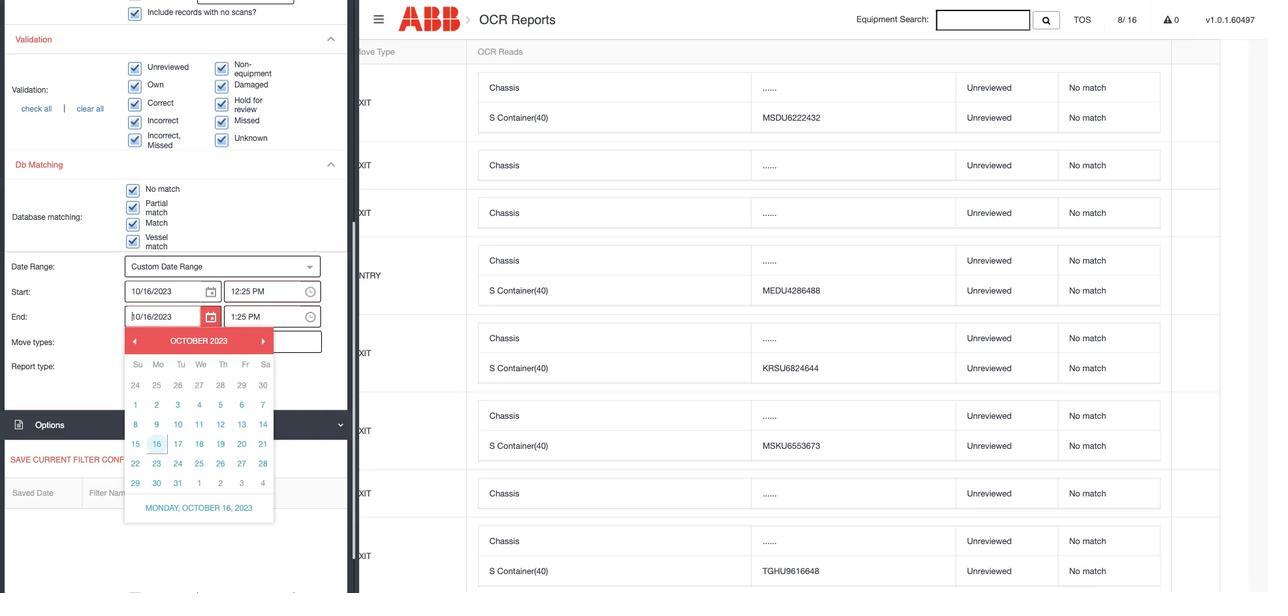 Task type: locate. For each thing, give the bounding box(es) containing it.
report inside button
[[173, 387, 204, 396]]

exit cell
[[342, 64, 466, 142], [342, 142, 466, 190], [342, 190, 466, 237], [342, 315, 466, 393], [342, 393, 466, 471], [342, 471, 466, 518], [342, 518, 466, 594]]

10- for 13:24:54
[[77, 104, 90, 115]]

s container(40) cell for tghu9616648
[[479, 557, 751, 587]]

5 unreviewed cell from the top
[[956, 246, 1058, 276]]

16 link
[[147, 435, 167, 454]]

1 horizontal spatial move
[[354, 46, 375, 57]]

10 no match from the top
[[1070, 441, 1107, 451]]

4 no match from the top
[[1070, 208, 1107, 218]]

1 horizontal spatial 25 link
[[189, 455, 210, 474]]

...... cell for fourth chassis cell
[[751, 246, 956, 276]]

unreviewed cell for '......' cell corresponding to 3rd chassis cell from the bottom of the page
[[956, 401, 1058, 431]]

7 no match cell from the top
[[1058, 324, 1160, 354]]

chassis for fifth chassis cell
[[490, 333, 520, 343]]

name
[[109, 489, 130, 498]]

10- for 13:23:58
[[77, 496, 90, 506]]

s container(40) cell for msdu6222432
[[479, 103, 751, 133]]

row group
[[44, 64, 1220, 594], [479, 73, 1160, 133], [479, 246, 1160, 306], [479, 324, 1160, 384], [479, 401, 1160, 461], [479, 527, 1160, 587]]

msku6553673 cell
[[751, 431, 956, 461]]

row group for ap20231016001774 2023-10-16 13:24:16
[[479, 246, 1160, 306]]

equipment search:
[[857, 14, 936, 24]]

2023 right 16,
[[235, 504, 253, 513]]

1 link right 31 link
[[189, 474, 210, 493]]

2 no match cell from the top
[[1058, 103, 1160, 133]]

no match for second no match cell from the top
[[1070, 112, 1107, 122]]

0 vertical spatial 30
[[259, 381, 268, 390]]

report right the run
[[173, 387, 204, 396]]

4 exit from the top
[[354, 349, 371, 359]]

row containing 29
[[125, 474, 274, 494]]

4 link up 11 on the bottom left of the page
[[189, 396, 210, 415]]

1 horizontal spatial 1 link
[[189, 474, 210, 493]]

2023 up 'th'
[[210, 336, 228, 346]]

16 down ap20231016001774
[[90, 278, 100, 288]]

2 no match from the top
[[1070, 112, 1107, 122]]

30 up 7
[[259, 381, 268, 390]]

match for sixth chassis cell from the bottom of the page's '......' cell
[[1083, 208, 1107, 218]]

match for tghu9616648 cell
[[1083, 566, 1107, 577]]

11 link
[[189, 415, 210, 434]]

1 horizontal spatial 28 link
[[253, 455, 274, 474]]

container(40) for medu4286488
[[497, 286, 548, 296]]

s container(40) cell for msku6553673
[[479, 431, 751, 461]]

30
[[259, 381, 268, 390], [152, 479, 161, 488]]

s container(40) cell
[[479, 103, 751, 133], [479, 276, 751, 306], [479, 354, 751, 384], [479, 431, 751, 461], [479, 557, 751, 587]]

22
[[131, 460, 140, 469]]

unreviewed
[[148, 62, 189, 71], [967, 82, 1012, 92], [967, 112, 1012, 122], [967, 160, 1012, 170], [967, 208, 1012, 218], [967, 255, 1012, 266], [967, 286, 1012, 296], [967, 333, 1012, 343], [967, 363, 1012, 373], [967, 411, 1012, 421], [967, 441, 1012, 451], [967, 489, 1012, 499], [967, 536, 1012, 547], [967, 566, 1012, 577]]

16 inside ap20231016001777 2023-10-16 13:25:03
[[90, 167, 100, 177]]

1 vertical spatial october
[[182, 504, 220, 513]]

no match for 7th no match cell from the top
[[1070, 333, 1107, 343]]

1 horizontal spatial 1
[[197, 479, 202, 488]]

exit for 2023-10-16 13:23:53
[[354, 426, 371, 436]]

6 10- from the top
[[77, 433, 90, 443]]

node
[[274, 46, 295, 57]]

row containing su
[[125, 355, 274, 376]]

1 vertical spatial 28
[[259, 460, 268, 469]]

s container(40) for msku6553673
[[490, 441, 548, 451]]

10- inside ap20231016001777 2023-10-16 13:25:03
[[77, 167, 90, 177]]

3 s container(40) from the top
[[490, 363, 548, 373]]

0 vertical spatial 27 link
[[189, 376, 210, 395]]

0 horizontal spatial 28 link
[[210, 376, 231, 395]]

6 exit cell from the top
[[342, 471, 466, 518]]

None text field
[[125, 307, 201, 327], [225, 307, 300, 327], [125, 307, 201, 327], [225, 307, 300, 327]]

...... cell for second chassis cell from the bottom
[[751, 479, 956, 509]]

grid
[[44, 40, 1220, 594], [125, 355, 274, 494]]

reports
[[511, 12, 556, 27], [100, 21, 139, 31]]

5 ...... from the top
[[763, 333, 777, 343]]

container(40)
[[497, 112, 548, 122], [497, 286, 548, 296], [497, 363, 548, 373], [497, 441, 548, 451], [497, 566, 548, 577]]

25 down 18 link
[[195, 460, 204, 469]]

4 chassis cell from the top
[[479, 246, 751, 276]]

1 vertical spatial 1
[[197, 479, 202, 488]]

1 vertical spatial move
[[11, 338, 31, 347]]

1 s container(40) cell from the top
[[479, 103, 751, 133]]

0 vertical spatial 21
[[274, 349, 283, 359]]

28 down 21 link
[[259, 460, 268, 469]]

9 link
[[147, 415, 167, 434]]

s for tghu9616648
[[490, 566, 495, 577]]

missed down incorrect,
[[148, 141, 173, 150]]

0 vertical spatial 1 link
[[125, 396, 146, 415]]

...... for seventh chassis cell from the bottom
[[763, 160, 777, 170]]

7 no match from the top
[[1070, 333, 1107, 343]]

row containing 22
[[125, 454, 274, 474]]

25 down statistics
[[152, 381, 161, 390]]

3 ...... cell from the top
[[751, 198, 956, 228]]

27 link down the 20 link
[[232, 455, 252, 474]]

16 inside the ap20231016001774 2023-10-16 13:24:16
[[90, 278, 100, 288]]

cell containing ap20231016001776
[[44, 64, 262, 142]]

0 horizontal spatial all
[[44, 104, 52, 113]]

load
[[166, 489, 184, 498]]

move left types:
[[11, 338, 31, 347]]

0 vertical spatial 1
[[133, 400, 138, 410]]

run report button
[[145, 380, 214, 404]]

29 up 6
[[238, 381, 246, 390]]

exit for 2023-10-16 13:23:58
[[354, 489, 371, 499]]

2 s container(40) cell from the top
[[479, 276, 751, 306]]

all right check
[[44, 104, 52, 113]]

16 for ap20231016001776 2023-10-16 13:24:54
[[90, 104, 100, 115]]

9 no match from the top
[[1070, 411, 1107, 421]]

tghu9616648
[[763, 566, 820, 577]]

0 horizontal spatial report
[[11, 362, 35, 371]]

6 ...... cell from the top
[[751, 401, 956, 431]]

date left range
[[161, 262, 178, 271]]

10- inside ap20231016001772 2023-10-16 13:23:56
[[77, 355, 90, 365]]

3 chassis from the top
[[490, 208, 520, 218]]

partial
[[146, 199, 168, 208]]

5 s container(40) cell from the top
[[479, 557, 751, 587]]

3 no match cell from the top
[[1058, 151, 1160, 181]]

date left range:
[[11, 262, 28, 271]]

ap20231016001777 2023-10-16 13:25:03
[[55, 154, 135, 177]]

1 exit from the top
[[354, 98, 371, 108]]

26 cell
[[262, 471, 342, 518]]

16 down ap20231016001773
[[90, 496, 100, 506]]

3 container(40) from the top
[[497, 363, 548, 373]]

2 exit from the top
[[354, 160, 371, 170]]

26 inside cell
[[274, 489, 283, 499]]

row group for ap20231016001771 2023-10-16 13:23:53
[[479, 401, 1160, 461]]

4 for right 4 link
[[261, 479, 265, 488]]

10- inside ap20231016001775 2023-10-16 13:24:31
[[77, 215, 90, 225]]

move types:
[[11, 338, 54, 347]]

1 up 8
[[133, 400, 138, 410]]

28 link up the "5"
[[210, 376, 231, 395]]

non- equipment
[[234, 59, 272, 78]]

chassis for first chassis cell from the bottom
[[490, 536, 520, 547]]

1 2023- from the top
[[55, 104, 77, 115]]

1 vertical spatial 24
[[174, 460, 182, 469]]

2 up 16,
[[218, 479, 223, 488]]

0 vertical spatial 2 link
[[147, 396, 167, 415]]

16 down the ap20231016001772
[[90, 355, 100, 365]]

13:23:56
[[102, 355, 135, 365]]

3 link up 16,
[[232, 474, 252, 493]]

10- inside ap20231016001776 2023-10-16 13:24:54
[[77, 104, 90, 115]]

1 vertical spatial 21
[[259, 440, 268, 449]]

clear all
[[77, 104, 104, 113]]

28
[[216, 381, 225, 390], [259, 460, 268, 469]]

7 unreviewed cell from the top
[[956, 324, 1058, 354]]

exit cell for 2023-10-16 13:23:53
[[342, 393, 466, 471]]

row
[[44, 40, 1220, 64], [44, 64, 1220, 142], [479, 73, 1160, 103], [479, 103, 1160, 133], [44, 142, 1220, 190], [479, 151, 1160, 181], [44, 190, 1220, 237], [479, 198, 1160, 228], [44, 237, 1220, 315], [479, 246, 1160, 276], [479, 276, 1160, 306], [44, 315, 1220, 393], [479, 324, 1160, 354], [479, 354, 1160, 384], [125, 355, 274, 376], [125, 376, 274, 395], [44, 393, 1220, 471], [125, 395, 274, 415], [479, 401, 1160, 431], [125, 415, 274, 435], [479, 431, 1160, 461], [125, 435, 274, 454], [125, 454, 274, 474], [44, 471, 1220, 518], [125, 474, 274, 494], [5, 479, 347, 509], [479, 479, 1160, 509], [44, 518, 1220, 594], [479, 527, 1160, 557], [479, 557, 1160, 587]]

row containing ap20231016001777
[[44, 142, 1220, 190]]

no match for 8th no match cell from the bottom of the grid containing transaction
[[1070, 286, 1107, 296]]

3
[[176, 400, 180, 410], [240, 479, 244, 488]]

2 s container(40) from the top
[[490, 286, 548, 296]]

7
[[261, 400, 265, 410]]

...... for fifth chassis cell
[[763, 333, 777, 343]]

october up tu
[[170, 336, 208, 346]]

0 horizontal spatial 27
[[195, 381, 204, 390]]

4 s from the top
[[490, 441, 495, 451]]

0 vertical spatial 25 link
[[147, 376, 167, 395]]

date range:
[[11, 262, 55, 271]]

ap20231016001771
[[55, 420, 132, 430]]

0 horizontal spatial 2023
[[210, 336, 228, 346]]

0 vertical spatial 3 link
[[168, 396, 188, 415]]

review
[[240, 361, 266, 370]]

2023- for 2023-10-16 13:24:54
[[55, 104, 77, 115]]

1 horizontal spatial 26
[[216, 460, 225, 469]]

0 horizontal spatial 4 link
[[189, 396, 210, 415]]

cell containing ap20231016001774
[[44, 237, 262, 315]]

2 2023- from the top
[[55, 167, 77, 177]]

2 down the run
[[155, 400, 159, 410]]

unreviewed cell for first chassis cell from the bottom's '......' cell
[[956, 527, 1058, 557]]

0 vertical spatial 26
[[174, 381, 182, 390]]

21 inside cell
[[274, 349, 283, 359]]

exit cell for 2023-10-16 13:23:56
[[342, 315, 466, 393]]

3 link
[[168, 396, 188, 415], [232, 474, 252, 493]]

type
[[377, 46, 395, 57]]

1 horizontal spatial 30 link
[[253, 376, 274, 395]]

10- inside ap20231016001771 2023-10-16 13:23:53
[[77, 433, 90, 443]]

menu containing validation
[[5, 0, 348, 253]]

25 cell
[[262, 64, 342, 142], [262, 393, 342, 471]]

all for check all
[[44, 104, 52, 113]]

7 ...... from the top
[[763, 489, 777, 499]]

match
[[146, 218, 168, 227]]

28 up the "5"
[[216, 381, 225, 390]]

1 all from the left
[[44, 104, 52, 113]]

4 ...... cell from the top
[[751, 246, 956, 276]]

unreviewed cell for krsu6824644 cell
[[956, 354, 1058, 384]]

unreviewed cell
[[956, 73, 1058, 103], [956, 103, 1058, 133], [956, 151, 1058, 181], [956, 198, 1058, 228], [956, 246, 1058, 276], [956, 276, 1058, 306], [956, 324, 1058, 354], [956, 354, 1058, 384], [956, 401, 1058, 431], [956, 431, 1058, 461], [956, 479, 1058, 509], [956, 527, 1058, 557], [956, 557, 1058, 587]]

1 vertical spatial 4
[[261, 479, 265, 488]]

report left type:
[[11, 362, 35, 371]]

1 horizontal spatial 27
[[238, 460, 246, 469]]

1 exit cell from the top
[[342, 64, 466, 142]]

24 down su
[[131, 381, 140, 390]]

24 link down su
[[125, 376, 146, 395]]

21 inside row
[[259, 440, 268, 449]]

5 container(40) from the top
[[497, 566, 548, 577]]

27 down we
[[195, 381, 204, 390]]

0 vertical spatial report
[[11, 362, 35, 371]]

4 10- from the top
[[77, 278, 90, 288]]

30 link up 7
[[253, 376, 274, 395]]

31
[[174, 479, 182, 488]]

15
[[131, 440, 140, 449]]

1 vertical spatial 29 link
[[125, 474, 146, 493]]

krsu6824644 cell
[[751, 354, 956, 384]]

0 horizontal spatial 3 link
[[168, 396, 188, 415]]

13:24:31
[[102, 215, 135, 225]]

filter name
[[89, 489, 130, 498]]

10- inside ap20231016001773 2023-10-16 13:23:58
[[77, 496, 90, 506]]

search image
[[1043, 16, 1051, 25]]

1 vertical spatial 2023
[[235, 504, 253, 513]]

0 horizontal spatial 24
[[131, 381, 140, 390]]

None text field
[[125, 282, 201, 302], [225, 282, 300, 302], [125, 282, 201, 302], [225, 282, 300, 302]]

chassis cell
[[479, 73, 751, 103], [479, 151, 751, 181], [479, 198, 751, 228], [479, 246, 751, 276], [479, 324, 751, 354], [479, 401, 751, 431], [479, 479, 751, 509], [479, 527, 751, 557]]

2023
[[210, 336, 228, 346], [235, 504, 253, 513]]

4 down 21 link
[[261, 479, 265, 488]]

bars image
[[374, 13, 384, 25]]

0 horizontal spatial move
[[11, 338, 31, 347]]

grid containing transaction
[[44, 40, 1220, 594]]

2 25 cell from the top
[[262, 393, 342, 471]]

unreviewed cell for medu4286488 cell
[[956, 276, 1058, 306]]

0 horizontal spatial 21
[[259, 440, 268, 449]]

hold
[[234, 95, 251, 104]]

10- down ap20231016001775
[[77, 215, 90, 225]]

tghu9616648 cell
[[751, 557, 956, 587]]

match for krsu6824644 cell
[[1083, 363, 1107, 373]]

ap20231016001776
[[55, 91, 132, 101]]

1 vertical spatial missed
[[148, 141, 173, 150]]

options
[[35, 421, 65, 431]]

incorrect,
[[148, 131, 181, 140]]

1 horizontal spatial 24
[[174, 460, 182, 469]]

missed down the review
[[234, 116, 260, 125]]

16 inside ap20231016001772 2023-10-16 13:23:56
[[90, 355, 100, 365]]

cell containing ap20231016001777
[[44, 142, 262, 190]]

25 link
[[147, 376, 167, 395], [189, 455, 210, 474]]

no match cell
[[1058, 73, 1160, 103], [1058, 103, 1160, 133], [1058, 151, 1160, 181], [1058, 198, 1160, 228], [1058, 246, 1160, 276], [1058, 276, 1160, 306], [1058, 324, 1160, 354], [1058, 354, 1160, 384], [1058, 401, 1160, 431], [1058, 431, 1160, 461], [1058, 479, 1160, 509], [1058, 527, 1160, 557], [1058, 557, 1160, 587]]

0 vertical spatial 28
[[216, 381, 225, 390]]

5 s from the top
[[490, 566, 495, 577]]

run
[[155, 387, 171, 396]]

30 link down 23 link
[[147, 474, 167, 493]]

date for custom
[[161, 262, 178, 271]]

2 unreviewed cell from the top
[[956, 103, 1058, 133]]

5 no match from the top
[[1070, 255, 1107, 266]]

27 down the 20 link
[[238, 460, 246, 469]]

2 10- from the top
[[77, 167, 90, 177]]

1 horizontal spatial 3
[[240, 479, 244, 488]]

0 horizontal spatial date
[[11, 262, 28, 271]]

2023- inside ap20231016001771 2023-10-16 13:23:53
[[55, 433, 77, 443]]

no match for 10th no match cell from the bottom
[[1070, 208, 1107, 218]]

5 no match cell from the top
[[1058, 246, 1160, 276]]

2023- inside ap20231016001777 2023-10-16 13:25:03
[[55, 167, 77, 177]]

match
[[1083, 82, 1107, 92], [1083, 112, 1107, 122], [1083, 160, 1107, 170], [158, 184, 180, 193], [1083, 208, 1107, 218], [146, 208, 168, 217], [146, 242, 168, 251], [1083, 255, 1107, 266], [1083, 286, 1107, 296], [1083, 333, 1107, 343], [1083, 363, 1107, 373], [1083, 411, 1107, 421], [1083, 441, 1107, 451], [1083, 489, 1107, 499], [1083, 536, 1107, 547], [1083, 566, 1107, 577]]

all down ap20231016001776
[[96, 104, 104, 113]]

exit for 2023-10-16 13:24:54
[[354, 98, 371, 108]]

2 horizontal spatial date
[[161, 262, 178, 271]]

2023- inside ap20231016001776 2023-10-16 13:24:54
[[55, 104, 77, 115]]

7 2023- from the top
[[55, 496, 77, 506]]

6 2023- from the top
[[55, 433, 77, 443]]

no match for 11th no match cell
[[1070, 489, 1107, 499]]

1 horizontal spatial date
[[37, 489, 53, 498]]

2 chassis from the top
[[490, 160, 520, 170]]

unreviewed cell for '......' cell related to first chassis cell from the top of the page
[[956, 73, 1058, 103]]

0 vertical spatial 2023
[[210, 336, 228, 346]]

1 s from the top
[[490, 112, 495, 122]]

1 horizontal spatial 29 link
[[232, 376, 252, 395]]

14
[[259, 420, 268, 429]]

28 for bottommost 28 link
[[259, 460, 268, 469]]

8 ...... cell from the top
[[751, 527, 956, 557]]

...... for first chassis cell from the bottom
[[763, 536, 777, 547]]

1 25 cell from the top
[[262, 64, 342, 142]]

11
[[195, 420, 204, 429]]

1 s container(40) from the top
[[490, 112, 548, 122]]

10- down ap20231016001776
[[77, 104, 90, 115]]

1 right the 31
[[197, 479, 202, 488]]

5 exit from the top
[[354, 426, 371, 436]]

10 unreviewed cell from the top
[[956, 431, 1058, 461]]

0 horizontal spatial 1 link
[[125, 396, 146, 415]]

2023- for 2023-10-16 13:23:56
[[55, 355, 77, 365]]

4 up 11 on the bottom left of the page
[[197, 400, 202, 410]]

october 2023 button
[[149, 328, 249, 355]]

tab list
[[44, 14, 1249, 594]]

match for '......' cell for second chassis cell from the bottom
[[1083, 489, 1107, 499]]

1 ...... from the top
[[763, 82, 777, 92]]

0 horizontal spatial 24 link
[[125, 376, 146, 395]]

27 link down we
[[189, 376, 210, 395]]

ocr
[[479, 12, 508, 27], [478, 46, 496, 57]]

4
[[197, 400, 202, 410], [261, 479, 265, 488]]

move inside grid
[[354, 46, 375, 57]]

reports up reads
[[511, 12, 556, 27]]

0 horizontal spatial 29 link
[[125, 474, 146, 493]]

10 link
[[168, 415, 188, 434]]

7 10- from the top
[[77, 496, 90, 506]]

24 down "17" 'link'
[[174, 460, 182, 469]]

2 all from the left
[[96, 104, 104, 113]]

2023- for 2023-10-16 13:24:31
[[55, 215, 77, 225]]

3 exit from the top
[[354, 208, 371, 218]]

s for msku6553673
[[490, 441, 495, 451]]

3 ...... from the top
[[763, 208, 777, 218]]

1 horizontal spatial 2023
[[235, 504, 253, 513]]

0 horizontal spatial 4
[[197, 400, 202, 410]]

16
[[1128, 15, 1137, 24], [90, 104, 100, 115], [90, 167, 100, 177], [90, 215, 100, 225], [90, 278, 100, 288], [90, 355, 100, 365], [90, 433, 100, 443], [152, 440, 161, 449], [90, 496, 100, 506]]

0 horizontal spatial missed
[[148, 141, 173, 150]]

1 chassis from the top
[[490, 82, 520, 92]]

26 link down tu
[[168, 376, 188, 395]]

1 horizontal spatial 30
[[259, 381, 268, 390]]

3 link up "10"
[[168, 396, 188, 415]]

1 horizontal spatial 21
[[274, 349, 283, 359]]

0 horizontal spatial reports
[[100, 21, 139, 31]]

4 link
[[189, 396, 210, 415], [253, 474, 274, 493]]

16 inside ap20231016001771 2023-10-16 13:23:53
[[90, 433, 100, 443]]

1 horizontal spatial reports
[[511, 12, 556, 27]]

october left 16,
[[182, 504, 220, 513]]

equipment
[[857, 14, 898, 24]]

4 for 4 link to the top
[[197, 400, 202, 410]]

menu
[[5, 0, 348, 253]]

7 chassis from the top
[[490, 489, 520, 499]]

3 2023- from the top
[[55, 215, 77, 225]]

16 inside ap20231016001773 2023-10-16 13:23:58
[[90, 496, 100, 506]]

10- inside the ap20231016001774 2023-10-16 13:24:16
[[77, 278, 90, 288]]

2
[[155, 400, 159, 410], [218, 479, 223, 488]]

filter
[[89, 489, 107, 498]]

8 chassis from the top
[[490, 536, 520, 547]]

6 no match from the top
[[1070, 286, 1107, 296]]

30 link
[[253, 376, 274, 395], [147, 474, 167, 493]]

0 vertical spatial move
[[354, 46, 375, 57]]

ocr up ocr reads
[[479, 12, 508, 27]]

2023- inside ap20231016001773 2023-10-16 13:23:58
[[55, 496, 77, 506]]

7 chassis cell from the top
[[479, 479, 751, 509]]

6 unreviewed cell from the top
[[956, 276, 1058, 306]]

25 link down statistics
[[147, 376, 167, 395]]

1 vertical spatial 2
[[218, 479, 223, 488]]

3 no match from the top
[[1070, 160, 1107, 170]]

6 chassis cell from the top
[[479, 401, 751, 431]]

2 container(40) from the top
[[497, 286, 548, 296]]

2 vertical spatial 26
[[274, 489, 283, 499]]

8 ...... from the top
[[763, 536, 777, 547]]

4 s container(40) from the top
[[490, 441, 548, 451]]

0 horizontal spatial 29
[[131, 479, 140, 488]]

2 exit cell from the top
[[342, 142, 466, 190]]

0 vertical spatial 30 link
[[253, 376, 274, 395]]

28 link down 21 link
[[253, 455, 274, 474]]

0 horizontal spatial 2 link
[[147, 396, 167, 415]]

2023- inside ap20231016001775 2023-10-16 13:24:31
[[55, 215, 77, 225]]

1 ...... cell from the top
[[751, 73, 956, 103]]

10-
[[77, 104, 90, 115], [77, 167, 90, 177], [77, 215, 90, 225], [77, 278, 90, 288], [77, 355, 90, 365], [77, 433, 90, 443], [77, 496, 90, 506]]

16 inside dropdown button
[[1128, 15, 1137, 24]]

1 horizontal spatial 4
[[261, 479, 265, 488]]

28 for the leftmost 28 link
[[216, 381, 225, 390]]

12 no match from the top
[[1070, 536, 1107, 547]]

matching:
[[48, 213, 82, 222]]

1 10- from the top
[[77, 104, 90, 115]]

row containing transaction
[[44, 40, 1220, 64]]

exit cell for 2023-10-16 13:24:31
[[342, 190, 466, 237]]

3 chassis cell from the top
[[479, 198, 751, 228]]

no match for 8th no match cell from the top
[[1070, 363, 1107, 373]]

include records with no scans?
[[148, 7, 257, 16]]

...... cell for seventh chassis cell from the bottom
[[751, 151, 956, 181]]

2023- inside the ap20231016001774 2023-10-16 13:24:16
[[55, 278, 77, 288]]

2 ...... cell from the top
[[751, 151, 956, 181]]

s for medu4286488
[[490, 286, 495, 296]]

16 down ap20231016001777
[[90, 167, 100, 177]]

match for '......' cell associated with seventh chassis cell from the bottom
[[1083, 160, 1107, 170]]

25 right 14 link
[[274, 426, 283, 436]]

16 down ap20231016001775
[[90, 215, 100, 225]]

1 horizontal spatial 28
[[259, 460, 268, 469]]

1 horizontal spatial 26 link
[[210, 455, 231, 474]]

0 horizontal spatial 2
[[155, 400, 159, 410]]

no inside no match partial match match vessel match
[[146, 184, 156, 193]]

16 for ap20231016001774 2023-10-16 13:24:16
[[90, 278, 100, 288]]

custom date range
[[132, 262, 203, 271]]

30 down 23 link
[[152, 479, 161, 488]]

3 down the 20 link
[[240, 479, 244, 488]]

26 link down 19 link at the bottom left of page
[[210, 455, 231, 474]]

unreviewed cell for '......' cell for second chassis cell from the bottom
[[956, 479, 1058, 509]]

2 chassis cell from the top
[[479, 151, 751, 181]]

1 horizontal spatial report
[[173, 387, 204, 396]]

1 for 1 link to the left
[[133, 400, 138, 410]]

match for first chassis cell from the bottom's '......' cell
[[1083, 536, 1107, 547]]

5 2023- from the top
[[55, 355, 77, 365]]

24
[[131, 381, 140, 390], [174, 460, 182, 469]]

0 horizontal spatial 25 link
[[147, 376, 167, 395]]

6
[[240, 400, 244, 410]]

22 link
[[125, 455, 146, 474]]

29 link up 6
[[232, 376, 252, 395]]

24 link up the 31
[[168, 455, 188, 474]]

no
[[221, 7, 229, 16]]

reports right home
[[100, 21, 139, 31]]

8 link
[[125, 415, 146, 434]]

1 vertical spatial 3 link
[[232, 474, 252, 493]]

1 vertical spatial 4 link
[[253, 474, 274, 493]]

0 vertical spatial 4
[[197, 400, 202, 410]]

date inside "link"
[[37, 489, 53, 498]]

row containing 1
[[125, 395, 274, 415]]

0 horizontal spatial 30
[[152, 479, 161, 488]]

we
[[195, 360, 207, 369]]

row group for ap20231016001772 2023-10-16 13:23:56
[[479, 324, 1160, 384]]

1 vertical spatial 27 link
[[232, 455, 252, 474]]

16 right 8/
[[1128, 15, 1137, 24]]

10- down the ap20231016001772
[[77, 355, 90, 365]]

0 horizontal spatial 28
[[216, 381, 225, 390]]

16 down ap20231016001776
[[90, 104, 100, 115]]

25 link down 18 link
[[189, 455, 210, 474]]

0 vertical spatial 26 link
[[168, 376, 188, 395]]

ocr for ocr reports
[[479, 12, 508, 27]]

move left type
[[354, 46, 375, 57]]

date
[[161, 262, 178, 271], [11, 262, 28, 271], [37, 489, 53, 498]]

None field
[[936, 10, 1031, 31]]

25 right for
[[274, 98, 283, 108]]

s container(40) cell for krsu6824644
[[479, 354, 751, 384]]

no match for 12th no match cell
[[1070, 536, 1107, 547]]

4 link down 21 link
[[253, 474, 274, 493]]

4 s container(40) cell from the top
[[479, 431, 751, 461]]

4 2023- from the top
[[55, 278, 77, 288]]

13 link
[[232, 415, 252, 434]]

2023- inside ap20231016001772 2023-10-16 13:23:56
[[55, 355, 77, 365]]

5 exit cell from the top
[[342, 393, 466, 471]]

0 vertical spatial 2
[[155, 400, 159, 410]]

12
[[216, 420, 225, 429]]

16 down the ap20231016001771
[[90, 433, 100, 443]]

ocr left reads
[[478, 46, 496, 57]]

date right the 'saved'
[[37, 489, 53, 498]]

4 unreviewed cell from the top
[[956, 198, 1058, 228]]

vessel
[[146, 233, 168, 242]]

0 horizontal spatial 3
[[176, 400, 180, 410]]

10- for 13:24:31
[[77, 215, 90, 225]]

4 container(40) from the top
[[497, 441, 548, 451]]

5 chassis cell from the top
[[479, 324, 751, 354]]

25 for the bottom 25 "link"
[[195, 460, 204, 469]]

1 unreviewed cell from the top
[[956, 73, 1058, 103]]

ap20231016001777
[[55, 154, 132, 164]]

...... cell
[[751, 73, 956, 103], [751, 151, 956, 181], [751, 198, 956, 228], [751, 246, 956, 276], [751, 324, 956, 354], [751, 401, 956, 431], [751, 479, 956, 509], [751, 527, 956, 557]]

1 link up 8
[[125, 396, 146, 415]]

grid containing su
[[125, 355, 274, 494]]

medu4286488 cell
[[751, 276, 956, 306]]

0 vertical spatial 29 link
[[232, 376, 252, 395]]

ocr inside grid
[[478, 46, 496, 57]]

16 inside ap20231016001776 2023-10-16 13:24:54
[[90, 104, 100, 115]]

10- down ap20231016001773
[[77, 496, 90, 506]]

2 link up 9
[[147, 396, 167, 415]]

10- down ap20231016001777
[[77, 167, 90, 177]]

10- down ap20231016001774
[[77, 278, 90, 288]]

unreviewed cell for msdu6222432 cell
[[956, 103, 1058, 133]]

ap20231016001773 2023-10-16 13:23:58
[[55, 482, 135, 506]]

warning image
[[1164, 15, 1173, 24]]

all
[[44, 104, 52, 113], [96, 104, 104, 113]]

3 down run report
[[176, 400, 180, 410]]

0 vertical spatial 29
[[238, 381, 246, 390]]

29 link down 22 link
[[125, 474, 146, 493]]

1 vertical spatial report
[[173, 387, 204, 396]]

1 vertical spatial 27
[[238, 460, 246, 469]]

no match for 5th no match cell from the bottom
[[1070, 411, 1107, 421]]

medu4286488
[[763, 286, 821, 296]]

29 down 22 link
[[131, 479, 140, 488]]

3 s from the top
[[490, 363, 495, 373]]

24 link
[[125, 376, 146, 395], [168, 455, 188, 474]]

ocr for ocr reads
[[478, 46, 496, 57]]

5 chassis from the top
[[490, 333, 520, 343]]

cell
[[44, 64, 262, 142], [1172, 64, 1220, 142], [44, 142, 262, 190], [262, 142, 342, 190], [1172, 142, 1220, 190], [44, 190, 262, 237], [262, 190, 342, 237], [1172, 190, 1220, 237], [44, 237, 262, 315], [1172, 237, 1220, 315], [44, 315, 262, 393], [1172, 315, 1220, 393], [44, 393, 262, 471], [1172, 393, 1220, 471], [44, 471, 262, 518], [1172, 471, 1220, 518], [44, 518, 262, 594], [262, 518, 342, 594], [1172, 518, 1220, 594]]

7 exit from the top
[[354, 552, 371, 562]]

11 no match from the top
[[1070, 489, 1107, 499]]

16 inside ap20231016001775 2023-10-16 13:24:31
[[90, 215, 100, 225]]

1 horizontal spatial 4 link
[[253, 474, 274, 493]]

2 s from the top
[[490, 286, 495, 296]]

3 unreviewed cell from the top
[[956, 151, 1058, 181]]

8/
[[1118, 15, 1125, 24]]

0 vertical spatial missed
[[234, 116, 260, 125]]

4 ...... from the top
[[763, 255, 777, 266]]

1 vertical spatial 30 link
[[147, 474, 167, 493]]

0 vertical spatial october
[[170, 336, 208, 346]]

move for move types:
[[11, 338, 31, 347]]

ap20231016001775
[[55, 201, 132, 211]]

0 vertical spatial 27
[[195, 381, 204, 390]]

chassis
[[490, 82, 520, 92], [490, 160, 520, 170], [490, 208, 520, 218], [490, 255, 520, 266], [490, 333, 520, 343], [490, 411, 520, 421], [490, 489, 520, 499], [490, 536, 520, 547]]

10 no match cell from the top
[[1058, 431, 1160, 461]]

cell containing ap20231016001773
[[44, 471, 262, 518]]

10- down the ap20231016001771
[[77, 433, 90, 443]]

1 vertical spatial 26 link
[[210, 455, 231, 474]]

5 s container(40) from the top
[[490, 566, 548, 577]]

2 link up 16,
[[210, 474, 231, 493]]

8 unreviewed cell from the top
[[956, 354, 1058, 384]]

10- for 13:24:16
[[77, 278, 90, 288]]



Task type: vqa. For each thing, say whether or not it's contained in the screenshot.
5 in the left bottom of the page
yes



Task type: describe. For each thing, give the bounding box(es) containing it.
start:
[[11, 287, 30, 296]]

ap20231016001775 2023-10-16 13:24:31
[[55, 201, 135, 225]]

14 link
[[253, 415, 274, 434]]

unreviewed cell for sixth chassis cell from the bottom of the page's '......' cell
[[956, 198, 1058, 228]]

...... for second chassis cell from the bottom
[[763, 489, 777, 499]]

1 vertical spatial 26
[[216, 460, 225, 469]]

incorrect, missed
[[148, 131, 181, 150]]

20
[[238, 440, 246, 449]]

31 link
[[168, 474, 188, 493]]

validation
[[15, 34, 52, 44]]

25 for top 25 "link"
[[152, 381, 161, 390]]

types:
[[33, 338, 54, 347]]

...... cell for first chassis cell from the top of the page
[[751, 73, 956, 103]]

17
[[174, 440, 182, 449]]

row containing 15
[[125, 435, 274, 454]]

8/ 16 button
[[1105, 0, 1150, 39]]

...... cell for 3rd chassis cell from the bottom of the page
[[751, 401, 956, 431]]

2023- for 2023-10-16 13:25:03
[[55, 167, 77, 177]]

saved
[[12, 489, 35, 498]]

10- for 13:25:03
[[77, 167, 90, 177]]

exit for 2023-10-16 13:23:56
[[354, 349, 371, 359]]

row containing ap20231016001773
[[44, 471, 1220, 518]]

s container(40) for medu4286488
[[490, 286, 548, 296]]

1 vertical spatial 1 link
[[189, 474, 210, 493]]

16 for ap20231016001775 2023-10-16 13:24:31
[[90, 215, 100, 225]]

home link
[[46, 14, 90, 40]]

records
[[175, 7, 202, 16]]

match for msdu6222432 cell
[[1083, 112, 1107, 122]]

chassis for first chassis cell from the top of the page
[[490, 82, 520, 92]]

correct
[[148, 98, 174, 107]]

16 for ap20231016001773 2023-10-16 13:23:58
[[90, 496, 100, 506]]

chassis for fourth chassis cell
[[490, 255, 520, 266]]

tu
[[177, 360, 185, 369]]

s container(40) for msdu6222432
[[490, 112, 548, 122]]

0 horizontal spatial 27 link
[[189, 376, 210, 395]]

scans?
[[232, 7, 257, 16]]

13:23:58
[[102, 496, 135, 506]]

ig3 cell
[[262, 237, 342, 315]]

25 cell for 13:23:53
[[262, 393, 342, 471]]

0
[[1173, 15, 1180, 24]]

2023- for 2023-10-16 13:23:53
[[55, 433, 77, 443]]

1 vertical spatial 2 link
[[210, 474, 231, 493]]

msdu6222432
[[763, 112, 821, 122]]

s container(40) for tghu9616648
[[490, 566, 548, 577]]

match for '......' cell corresponding to 3rd chassis cell from the bottom of the page
[[1083, 411, 1107, 421]]

12 no match cell from the top
[[1058, 527, 1160, 557]]

9 no match cell from the top
[[1058, 401, 1160, 431]]

1 for the bottommost 1 link
[[197, 479, 202, 488]]

unreviewed cell for '......' cell associated with fifth chassis cell
[[956, 324, 1058, 354]]

chassis for 3rd chassis cell from the bottom of the page
[[490, 411, 520, 421]]

16 for ap20231016001772 2023-10-16 13:23:56
[[90, 355, 100, 365]]

ap20231016001773
[[55, 482, 132, 492]]

saved date link
[[6, 479, 82, 509]]

13:24:16
[[102, 278, 135, 288]]

ap20231016001772 2023-10-16 13:23:56
[[55, 342, 135, 365]]

filter name link
[[83, 479, 159, 509]]

|
[[61, 103, 67, 112]]

fr
[[242, 360, 249, 369]]

2023- for 2023-10-16 13:23:58
[[55, 496, 77, 506]]

9
[[155, 420, 159, 429]]

reads
[[499, 46, 523, 57]]

1 vertical spatial 30
[[152, 479, 161, 488]]

v1.0.1.60497 button
[[1193, 0, 1269, 39]]

report type:
[[11, 362, 55, 371]]

1 no match cell from the top
[[1058, 73, 1160, 103]]

20 link
[[232, 435, 252, 454]]

msku6553673
[[763, 441, 821, 451]]

unreviewed cell for '......' cell associated with seventh chassis cell from the bottom
[[956, 151, 1058, 181]]

incorrect
[[148, 116, 179, 125]]

row containing 24
[[125, 376, 274, 395]]

13:24:54
[[102, 104, 135, 115]]

match for fourth chassis cell's '......' cell
[[1083, 255, 1107, 266]]

match for medu4286488 cell
[[1083, 286, 1107, 296]]

cell containing ap20231016001771
[[44, 393, 262, 471]]

25 cell for 13:24:54
[[262, 64, 342, 142]]

matching
[[29, 160, 63, 170]]

8 chassis cell from the top
[[479, 527, 751, 557]]

all for clear all
[[96, 104, 104, 113]]

10- for 13:23:56
[[77, 355, 90, 365]]

date for saved
[[37, 489, 53, 498]]

25 for 25 cell related to 13:23:53
[[274, 426, 283, 436]]

row containing ap20231016001775
[[44, 190, 1220, 237]]

...... cell for sixth chassis cell from the bottom of the page
[[751, 198, 956, 228]]

move type
[[354, 46, 395, 57]]

2023 inside button
[[210, 336, 228, 346]]

tos button
[[1061, 0, 1105, 39]]

11 no match cell from the top
[[1058, 479, 1160, 509]]

5
[[218, 400, 223, 410]]

reports inside reports link
[[100, 21, 139, 31]]

for
[[253, 95, 263, 104]]

0 horizontal spatial 26 link
[[168, 376, 188, 395]]

13:23:53
[[102, 433, 135, 443]]

validation link
[[5, 25, 347, 54]]

1 chassis cell from the top
[[479, 73, 751, 103]]

sa
[[261, 360, 270, 369]]

krsu6824644
[[763, 363, 819, 373]]

october 2023
[[170, 336, 228, 346]]

v1.0.1.60497
[[1206, 15, 1255, 24]]

home
[[55, 21, 81, 31]]

ap20231016001771 2023-10-16 13:23:53
[[55, 420, 135, 443]]

ap20231016001776 2023-10-16 13:24:54
[[55, 91, 135, 115]]

16,
[[222, 504, 233, 513]]

s container(40) for krsu6824644
[[490, 363, 548, 373]]

s container(40) cell for medu4286488
[[479, 276, 751, 306]]

validation menu item
[[5, 25, 347, 151]]

19
[[216, 440, 225, 449]]

12 link
[[210, 415, 231, 434]]

entry cell
[[342, 237, 466, 315]]

6 link
[[232, 396, 252, 415]]

th
[[219, 360, 228, 369]]

damaged
[[234, 80, 268, 89]]

29 for the bottom 29 link
[[131, 479, 140, 488]]

reports link
[[91, 14, 148, 40]]

cell containing ap20231016001775
[[44, 190, 262, 237]]

row containing 8
[[125, 415, 274, 435]]

no match partial match match vessel match
[[146, 184, 180, 251]]

0 vertical spatial 4 link
[[189, 396, 210, 415]]

row group for ap20231016001776 2023-10-16 13:24:54
[[479, 73, 1160, 133]]

exit cell for 2023-10-16 13:25:03
[[342, 142, 466, 190]]

0 horizontal spatial 30 link
[[147, 474, 167, 493]]

7 exit cell from the top
[[342, 518, 466, 594]]

...... for fourth chassis cell
[[763, 255, 777, 266]]

no match for 13th no match cell from the top of the grid containing transaction
[[1070, 566, 1107, 577]]

...... for 3rd chassis cell from the bottom of the page
[[763, 411, 777, 421]]

check
[[21, 104, 42, 113]]

s for krsu6824644
[[490, 363, 495, 373]]

10- for 13:23:53
[[77, 433, 90, 443]]

october inside button
[[170, 336, 208, 346]]

equipment
[[234, 69, 272, 78]]

0 vertical spatial 3
[[176, 400, 180, 410]]

range:
[[30, 262, 55, 271]]

move for move type
[[354, 46, 375, 57]]

1 vertical spatial 24 link
[[168, 455, 188, 474]]

db matching menu item
[[5, 151, 347, 252]]

18 link
[[189, 435, 210, 454]]

container(40) for tghu9616648
[[497, 566, 548, 577]]

container(40) for msku6553673
[[497, 441, 548, 451]]

tos
[[1074, 15, 1092, 24]]

25 for 13:24:54 25 cell
[[274, 98, 283, 108]]

exit for 2023-10-16 13:24:31
[[354, 208, 371, 218]]

container(40) for krsu6824644
[[497, 363, 548, 373]]

24 for top 24 link
[[131, 381, 140, 390]]

validation:
[[12, 85, 48, 94]]

6 no match cell from the top
[[1058, 276, 1160, 306]]

s for msdu6222432
[[490, 112, 495, 122]]

17 link
[[168, 435, 188, 454]]

1 vertical spatial 28 link
[[253, 455, 274, 474]]

database
[[12, 213, 45, 222]]

23
[[152, 460, 161, 469]]

21 cell
[[262, 315, 342, 393]]

clear all link
[[67, 104, 113, 113]]

chassis for second chassis cell from the bottom
[[490, 489, 520, 499]]

0 vertical spatial 24 link
[[125, 376, 146, 395]]

4 no match cell from the top
[[1058, 198, 1160, 228]]

msdu6222432 cell
[[751, 103, 956, 133]]

container(40) for msdu6222432
[[497, 112, 548, 122]]

no match for tenth no match cell
[[1070, 441, 1107, 451]]

missed inside incorrect, missed
[[148, 141, 173, 150]]

8 no match cell from the top
[[1058, 354, 1160, 384]]

cell containing ap20231016001772
[[44, 315, 262, 393]]

ap20231016001772
[[55, 342, 132, 352]]

...... cell for fifth chassis cell
[[751, 324, 956, 354]]

13
[[238, 420, 246, 429]]

1 vertical spatial 3
[[240, 479, 244, 488]]

13:25:03
[[102, 167, 135, 177]]

match for msku6553673 cell
[[1083, 441, 1107, 451]]

27 for bottom the 27 'link'
[[238, 460, 246, 469]]

no match for 3rd no match cell from the top
[[1070, 160, 1107, 170]]

db matching
[[15, 160, 63, 170]]

1 horizontal spatial 2
[[218, 479, 223, 488]]

exit cell for 2023-10-16 13:23:58
[[342, 471, 466, 518]]

16 for ap20231016001771 2023-10-16 13:23:53
[[90, 433, 100, 443]]

unreviewed cell for tghu9616648 cell
[[956, 557, 1058, 587]]

24 for bottom 24 link
[[174, 460, 182, 469]]

1 horizontal spatial 3 link
[[232, 474, 252, 493]]

match for '......' cell associated with fifth chassis cell
[[1083, 333, 1107, 343]]

chassis for sixth chassis cell from the bottom of the page
[[490, 208, 520, 218]]

ig3
[[274, 271, 287, 281]]

tab list containing home
[[44, 14, 1249, 594]]

load link
[[160, 479, 236, 509]]

0 horizontal spatial 26
[[174, 381, 182, 390]]

...... cell for first chassis cell from the bottom
[[751, 527, 956, 557]]

unreviewed cell for fourth chassis cell's '......' cell
[[956, 246, 1058, 276]]

row containing saved date
[[5, 479, 347, 509]]

1 vertical spatial 25 link
[[189, 455, 210, 474]]

29 for the right 29 link
[[238, 381, 246, 390]]

16 down 9 link
[[152, 440, 161, 449]]

db
[[15, 160, 26, 170]]

16 for ap20231016001777 2023-10-16 13:25:03
[[90, 167, 100, 177]]

non-
[[234, 59, 252, 68]]

ap20231016001774
[[55, 264, 132, 274]]

13 no match cell from the top
[[1058, 557, 1160, 587]]

unreviewed inside validation menu item
[[148, 62, 189, 71]]

audit
[[199, 361, 218, 370]]

hold for review
[[234, 95, 263, 114]]



